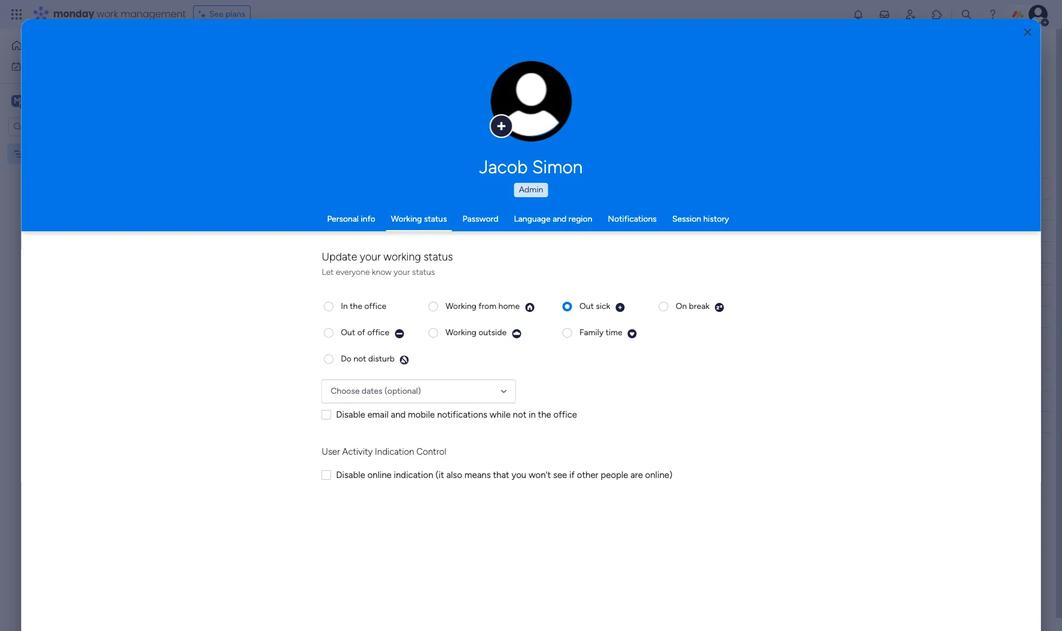 Task type: describe. For each thing, give the bounding box(es) containing it.
1 horizontal spatial of
[[357, 328, 365, 338]]

track
[[434, 66, 453, 77]]

apps image
[[932, 8, 944, 20]]

out for out of office
[[341, 328, 355, 338]]

personal
[[327, 214, 359, 224]]

timelines
[[362, 66, 396, 77]]

notifications
[[437, 410, 488, 420]]

0 vertical spatial and
[[398, 66, 412, 77]]

personal info link
[[327, 214, 376, 224]]

invite members image
[[905, 8, 917, 20]]

0 vertical spatial your
[[491, 66, 507, 77]]

0 vertical spatial not
[[354, 354, 366, 364]]

on
[[676, 301, 687, 311]]

more
[[562, 66, 581, 76]]

1 vertical spatial your
[[360, 251, 381, 264]]

out sick
[[580, 301, 611, 311]]

control
[[417, 447, 447, 458]]

plans
[[226, 9, 245, 19]]

indication
[[394, 470, 434, 481]]

preview image for family time
[[628, 329, 638, 339]]

region
[[569, 214, 593, 224]]

do not disturb
[[341, 354, 395, 364]]

project 1
[[226, 227, 259, 237]]

personal info
[[327, 214, 376, 224]]

user
[[322, 447, 340, 458]]

session history link
[[673, 214, 729, 224]]

disable email and mobile notifications while not in the office
[[336, 410, 577, 420]]

2 horizontal spatial of
[[455, 66, 463, 77]]

sick
[[596, 301, 611, 311]]

disable online indication (it also means that you won't see if other people are online)
[[336, 470, 673, 481]]

in
[[529, 410, 536, 420]]

stands.
[[538, 66, 565, 77]]

nov
[[589, 227, 604, 236]]

Due date field
[[579, 182, 619, 195]]

language
[[514, 214, 551, 224]]

choose
[[331, 386, 360, 396]]

see plans
[[209, 9, 245, 19]]

type
[[230, 66, 247, 77]]

1 horizontal spatial not
[[513, 410, 527, 420]]

0 vertical spatial status
[[424, 214, 447, 224]]

1
[[255, 227, 259, 237]]

office for in the office
[[365, 301, 387, 311]]

language and region
[[514, 214, 593, 224]]

1 horizontal spatial the
[[538, 410, 552, 420]]

activity
[[342, 447, 373, 458]]

preview image for working outside
[[512, 329, 522, 339]]

jacob simon button
[[367, 157, 696, 178]]

hide
[[501, 120, 519, 130]]

time
[[606, 328, 623, 338]]

change
[[506, 108, 533, 117]]

let
[[322, 267, 334, 278]]

project for project
[[299, 375, 326, 385]]

password link
[[463, 214, 499, 224]]

2 vertical spatial status
[[412, 267, 435, 278]]

on break
[[676, 301, 710, 311]]

office for out of office
[[367, 328, 390, 338]]

choose dates (optional)
[[331, 386, 421, 396]]

management
[[121, 7, 186, 21]]

manage any type of project. assign owners, set timelines and keep track of where your project stands.
[[183, 66, 565, 77]]

see more
[[546, 66, 581, 76]]

working on it
[[492, 226, 542, 236]]

(it
[[436, 470, 444, 481]]

0 horizontal spatial of
[[249, 66, 257, 77]]

people
[[601, 470, 629, 481]]

also
[[447, 470, 463, 481]]

1 vertical spatial status
[[424, 251, 453, 264]]

do
[[341, 354, 352, 364]]

update your working status let everyone know your status
[[322, 251, 453, 278]]

workspace image
[[11, 94, 23, 107]]

preview image for working from home
[[525, 302, 535, 313]]

won't
[[529, 470, 551, 481]]

assign
[[290, 66, 315, 77]]

1 status field from the top
[[502, 182, 533, 195]]

started
[[512, 205, 540, 215]]

m
[[14, 95, 21, 106]]

any
[[215, 66, 228, 77]]

close image
[[1025, 28, 1032, 37]]

1 status from the top
[[505, 183, 530, 194]]

project for project 1
[[226, 227, 253, 237]]

are
[[631, 470, 643, 481]]

set
[[349, 66, 360, 77]]

everyone
[[336, 267, 370, 278]]

other
[[577, 470, 599, 481]]

on
[[525, 226, 535, 236]]

session
[[673, 214, 702, 224]]

you
[[512, 470, 527, 481]]

info
[[361, 214, 376, 224]]

1 horizontal spatial your
[[394, 267, 410, 278]]

notifications image
[[853, 8, 865, 20]]

notifications
[[608, 214, 657, 224]]

out of office
[[341, 328, 390, 338]]



Task type: vqa. For each thing, say whether or not it's contained in the screenshot.
the top the person
no



Task type: locate. For each thing, give the bounding box(es) containing it.
working left the from
[[446, 301, 477, 311]]

of right type
[[249, 66, 257, 77]]

know
[[372, 267, 392, 278]]

preview image right "sick"
[[615, 302, 626, 313]]

1 vertical spatial status
[[505, 375, 530, 385]]

1 vertical spatial disable
[[336, 470, 365, 481]]

2 vertical spatial preview image
[[400, 355, 410, 365]]

preview image right break
[[715, 302, 725, 313]]

notifications link
[[608, 214, 657, 224]]

family time
[[580, 328, 623, 338]]

working from home
[[446, 301, 520, 311]]

and right email
[[391, 410, 406, 420]]

0 horizontal spatial the
[[350, 301, 362, 311]]

online
[[368, 470, 392, 481]]

(optional)
[[385, 386, 421, 396]]

jacob
[[480, 157, 528, 178]]

owners,
[[317, 66, 347, 77]]

preview image for out sick
[[615, 302, 626, 313]]

working down not
[[492, 226, 523, 236]]

your up know
[[360, 251, 381, 264]]

and left keep
[[398, 66, 412, 77]]

1 vertical spatial out
[[341, 328, 355, 338]]

collapse board header image
[[1026, 89, 1036, 98]]

1 vertical spatial preview image
[[512, 329, 522, 339]]

means
[[465, 470, 491, 481]]

working up 'working'
[[391, 214, 422, 224]]

in
[[341, 301, 348, 311]]

of right track
[[455, 66, 463, 77]]

1 horizontal spatial out
[[580, 301, 594, 311]]

preview image right home
[[525, 302, 535, 313]]

while
[[490, 410, 511, 420]]

mobile
[[408, 410, 435, 420]]

see more link
[[544, 65, 583, 77]]

working status
[[391, 214, 447, 224]]

email
[[368, 410, 389, 420]]

project.
[[259, 66, 288, 77]]

1 vertical spatial office
[[367, 328, 390, 338]]

change profile picture
[[506, 108, 557, 127]]

1 horizontal spatial project
[[299, 375, 326, 385]]

nov 17
[[589, 227, 613, 236]]

0 horizontal spatial preview image
[[400, 355, 410, 365]]

office up disturb on the bottom left of the page
[[367, 328, 390, 338]]

preview image for out of office
[[394, 329, 405, 339]]

in the office
[[341, 301, 387, 311]]

2 disable from the top
[[336, 470, 365, 481]]

working for working from home
[[446, 301, 477, 311]]

home image
[[11, 39, 23, 51]]

see inside button
[[209, 9, 224, 19]]

profile
[[535, 108, 557, 117]]

2 vertical spatial your
[[394, 267, 410, 278]]

that
[[493, 470, 510, 481]]

out left "sick"
[[580, 301, 594, 311]]

1 disable from the top
[[336, 410, 365, 420]]

jacob simon image
[[1029, 5, 1048, 24]]

disable for disable email and mobile notifications while not in the office
[[336, 410, 365, 420]]

not left in
[[513, 410, 527, 420]]

indication
[[375, 447, 414, 458]]

change profile picture button
[[491, 61, 572, 142]]

outside
[[479, 328, 507, 338]]

0 horizontal spatial see
[[209, 9, 224, 19]]

break
[[689, 301, 710, 311]]

1 vertical spatial and
[[553, 214, 567, 224]]

office right in
[[554, 410, 577, 420]]

simon
[[533, 157, 583, 178]]

due date
[[582, 183, 616, 194]]

0 vertical spatial out
[[580, 301, 594, 311]]

your right where
[[491, 66, 507, 77]]

1 vertical spatial status field
[[502, 374, 533, 387]]

of
[[249, 66, 257, 77], [455, 66, 463, 77], [357, 328, 365, 338]]

0 vertical spatial see
[[209, 9, 224, 19]]

1 vertical spatial not
[[513, 410, 527, 420]]

disable
[[336, 410, 365, 420], [336, 470, 365, 481]]

and
[[398, 66, 412, 77], [553, 214, 567, 224], [391, 410, 406, 420]]

preview image for on break
[[715, 302, 725, 313]]

see inside 'link'
[[546, 66, 560, 76]]

m button
[[8, 91, 119, 111]]

see
[[209, 9, 224, 19], [546, 66, 560, 76]]

working
[[384, 251, 421, 264]]

history
[[704, 214, 729, 224]]

hide button
[[482, 115, 526, 135]]

0 vertical spatial preview image
[[525, 302, 535, 313]]

2 vertical spatial and
[[391, 410, 406, 420]]

0 horizontal spatial project
[[226, 227, 253, 237]]

not right do
[[354, 354, 366, 364]]

office up out of office
[[365, 301, 387, 311]]

1 horizontal spatial see
[[546, 66, 560, 76]]

date
[[599, 183, 616, 194]]

0 horizontal spatial out
[[341, 328, 355, 338]]

0 vertical spatial office
[[365, 301, 387, 311]]

1 vertical spatial the
[[538, 410, 552, 420]]

monday
[[53, 7, 94, 21]]

keep
[[414, 66, 432, 77]]

select product image
[[11, 8, 23, 20]]

my work image
[[11, 61, 22, 72]]

disturb
[[368, 354, 395, 364]]

of down in the office
[[357, 328, 365, 338]]

password
[[463, 214, 499, 224]]

Status field
[[502, 182, 533, 195], [502, 374, 533, 387]]

working outside
[[446, 328, 507, 338]]

2 status field from the top
[[502, 374, 533, 387]]

admin
[[519, 185, 543, 195]]

picture
[[519, 118, 544, 127]]

work
[[97, 7, 118, 21]]

status up not started
[[505, 183, 530, 194]]

monday work management
[[53, 7, 186, 21]]

language and region link
[[514, 214, 593, 224]]

see for see more
[[546, 66, 560, 76]]

status field up in
[[502, 374, 533, 387]]

disable down choose
[[336, 410, 365, 420]]

disable for disable online indication (it also means that you won't see if other people are online)
[[336, 470, 365, 481]]

owner
[[435, 375, 460, 385]]

your down 'working'
[[394, 267, 410, 278]]

out
[[580, 301, 594, 311], [341, 328, 355, 338]]

working for working status
[[391, 214, 422, 224]]

family
[[580, 328, 604, 338]]

preview image up disturb on the bottom left of the page
[[394, 329, 405, 339]]

not started
[[495, 205, 540, 215]]

1 vertical spatial project
[[299, 375, 326, 385]]

preview image
[[615, 302, 626, 313], [715, 302, 725, 313], [394, 329, 405, 339], [628, 329, 638, 339]]

see left plans
[[209, 9, 224, 19]]

see for see plans
[[209, 9, 224, 19]]

status
[[505, 183, 530, 194], [505, 375, 530, 385]]

user activity indication control
[[322, 447, 447, 458]]

1 horizontal spatial preview image
[[512, 329, 522, 339]]

jacob simon
[[480, 157, 583, 178]]

see left more
[[546, 66, 560, 76]]

preview image right time
[[628, 329, 638, 339]]

help image
[[987, 8, 999, 20]]

and left region
[[553, 214, 567, 224]]

working for working outside
[[446, 328, 477, 338]]

status right 'working'
[[424, 251, 453, 264]]

preview image right outside
[[512, 329, 522, 339]]

where
[[465, 66, 488, 77]]

0 vertical spatial disable
[[336, 410, 365, 420]]

0 vertical spatial the
[[350, 301, 362, 311]]

preview image right disturb on the bottom left of the page
[[400, 355, 410, 365]]

0 horizontal spatial your
[[360, 251, 381, 264]]

from
[[479, 301, 497, 311]]

2 horizontal spatial your
[[491, 66, 507, 77]]

status down 'working'
[[412, 267, 435, 278]]

out up do
[[341, 328, 355, 338]]

1 vertical spatial see
[[546, 66, 560, 76]]

inbox image
[[879, 8, 891, 20]]

working left outside
[[446, 328, 477, 338]]

2 vertical spatial office
[[554, 410, 577, 420]]

preview image
[[525, 302, 535, 313], [512, 329, 522, 339], [400, 355, 410, 365]]

0 vertical spatial project
[[226, 227, 253, 237]]

dates
[[362, 386, 383, 396]]

2 horizontal spatial preview image
[[525, 302, 535, 313]]

it
[[537, 226, 542, 236]]

option
[[0, 143, 153, 145]]

your
[[491, 66, 507, 77], [360, 251, 381, 264], [394, 267, 410, 278]]

working status link
[[391, 214, 447, 224]]

if
[[570, 470, 575, 481]]

working for working on it
[[492, 226, 523, 236]]

session history
[[673, 214, 729, 224]]

status field up not started
[[502, 182, 533, 195]]

search everything image
[[961, 8, 973, 20]]

0 horizontal spatial not
[[354, 354, 366, 364]]

out for out sick
[[580, 301, 594, 311]]

status up in
[[505, 375, 530, 385]]

0 vertical spatial status
[[505, 183, 530, 194]]

0 vertical spatial status field
[[502, 182, 533, 195]]

column information image
[[541, 184, 551, 194]]

Owner field
[[432, 374, 463, 387]]

see plans button
[[193, 5, 251, 23]]

disable down activity
[[336, 470, 365, 481]]

status left password
[[424, 214, 447, 224]]

preview image for do not disturb
[[400, 355, 410, 365]]

the
[[350, 301, 362, 311], [538, 410, 552, 420]]

update
[[322, 251, 357, 264]]

2 status from the top
[[505, 375, 530, 385]]

due
[[582, 183, 597, 194]]

manage
[[183, 66, 213, 77]]

list box
[[0, 141, 153, 325]]

17
[[606, 227, 613, 236]]



